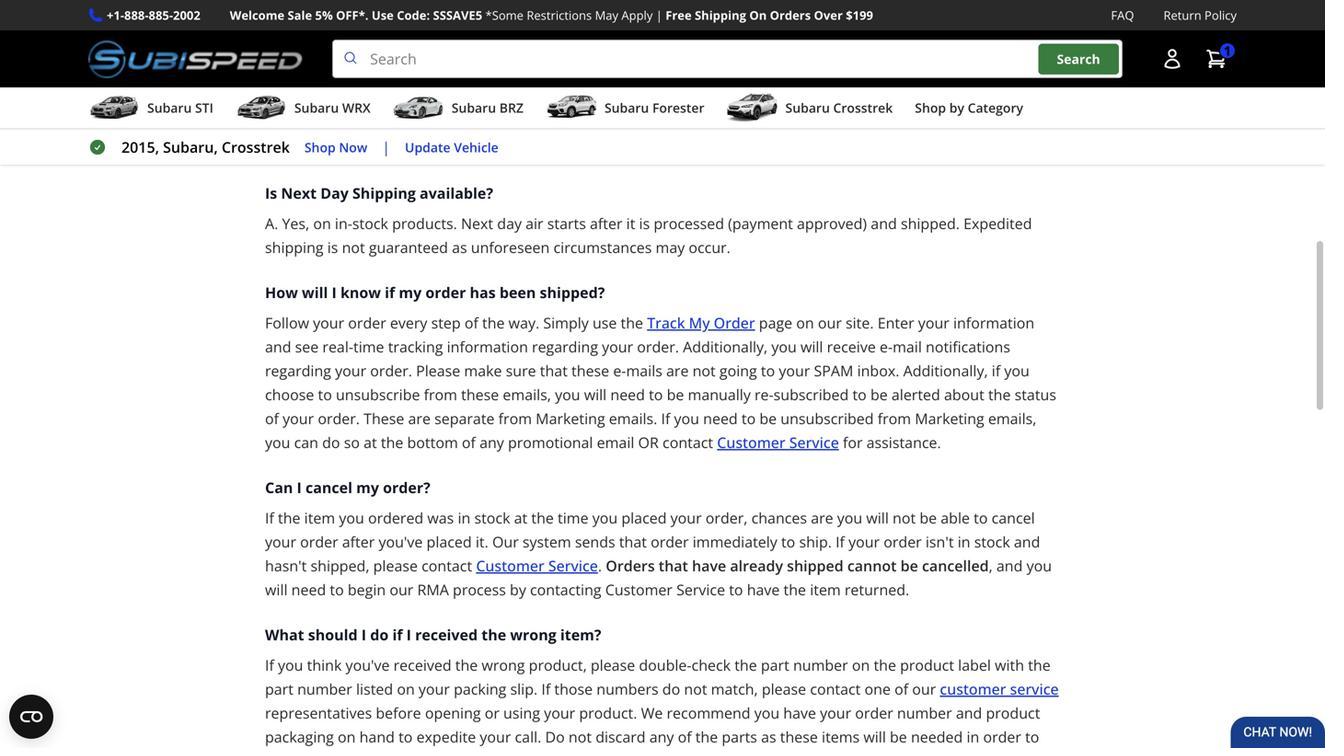 Task type: vqa. For each thing, say whether or not it's contained in the screenshot.
alerted on the right bottom of the page
yes



Task type: locate. For each thing, give the bounding box(es) containing it.
order
[[714, 313, 755, 333]]

that inside if the item you ordered was in stock at the time you placed your order, chances are you will not be able to cancel your order after you've placed it. our system sends that order immediately to ship. if your order isn't in stock and hasn't shipped, please contact
[[619, 532, 647, 552]]

service to
[[677, 580, 743, 600]]

if up listed
[[393, 625, 403, 645]]

spam
[[814, 361, 854, 381]]

subaru for subaru crosstrek
[[786, 99, 830, 117]]

are inside if the item you ordered was in stock at the time you placed your order, chances are you will not be able to cancel your order after you've placed it. our system sends that order immediately to ship. if your order isn't in stock and hasn't shipped, please contact
[[811, 508, 834, 528]]

orders right .
[[606, 556, 655, 576]]

subispeed logo image
[[88, 40, 303, 78]]

0 vertical spatial any
[[480, 433, 504, 452]]

1 vertical spatial regarding
[[265, 361, 331, 381]]

0 horizontal spatial need
[[291, 580, 326, 600]]

before up hand
[[376, 703, 421, 723]]

1 vertical spatial contact
[[422, 556, 472, 576]]

subaru crosstrek
[[786, 99, 893, 117]]

that inside page on our site. enter your information and see real-time tracking information regarding your order. additionally, you will receive e-mail notifications regarding your order. please make sure that these e-mails are not going to your spam inbox. additionally, if you choose to unsubscribe from these emails, you will need to be manually re-subscribed to be alerted about the status of your order. these are separate from marketing emails. if you need to be unsubscribed from marketing emails, you can do so at the bottom of any promotional email or contact
[[540, 361, 568, 381]]

processed
[[654, 214, 724, 233]]

be
[[667, 385, 684, 405], [871, 385, 888, 405], [760, 409, 777, 429], [920, 508, 937, 528], [901, 556, 918, 576], [890, 727, 907, 747]]

2 vertical spatial contact
[[810, 679, 861, 699]]

get
[[806, 114, 828, 134]]

order down one
[[855, 703, 894, 723]]

5 subaru from the left
[[786, 99, 830, 117]]

0 vertical spatial if
[[385, 283, 395, 302]]

2 horizontal spatial customer
[[717, 433, 786, 452]]

have right 'recommend'
[[784, 703, 816, 723]]

2 subaru from the left
[[294, 99, 339, 117]]

1 vertical spatial if
[[992, 361, 1001, 381]]

1 vertical spatial product
[[986, 703, 1040, 723]]

mails
[[626, 361, 663, 381]]

are up ship.
[[811, 508, 834, 528]]

ordered
[[368, 508, 424, 528]]

subaru for subaru forester
[[605, 99, 649, 117]]

you left place
[[279, 42, 305, 62]]

think
[[307, 655, 342, 675]]

subaru wrx
[[294, 99, 371, 117]]

and down customer
[[956, 703, 982, 723]]

1 horizontal spatial orders
[[770, 7, 811, 23]]

cancelled
[[922, 556, 989, 576]]

item down can i cancel my order? at left bottom
[[304, 508, 335, 528]]

shop for shop now
[[305, 138, 336, 156]]

2 vertical spatial need
[[291, 580, 326, 600]]

customer inside , and you will need to begin our rma process by contacting customer service to have the item returned.
[[605, 580, 673, 600]]

0 vertical spatial part
[[761, 655, 790, 675]]

the down the these on the left bottom of the page
[[381, 433, 403, 452]]

1 vertical spatial |
[[382, 137, 390, 157]]

your up the can
[[283, 409, 314, 429]]

our inside page on our site. enter your information and see real-time tracking information regarding your order. additionally, you will receive e-mail notifications regarding your order. please make sure that these e-mails are not going to your spam inbox. additionally, if you choose to unsubscribe from these emails, you will need to be manually re-subscribed to be alerted about the status of your order. these are separate from marketing emails. if you need to be unsubscribed from marketing emails, you can do so at the bottom of any promotional email or contact
[[818, 313, 842, 333]]

vehicle
[[454, 138, 499, 156]]

be left manually
[[667, 385, 684, 405]]

in right was
[[458, 508, 471, 528]]

it inside if your item is in-stock and you order after 3pm est, your item will ship the following business day. please note we only ship monday – friday. additionally, during and after holiday periods, it may take a little bit longer. please take note of the usps and ups/fedex holiday schedules, as well. our team is always working to get you your products to you as soon as possible.
[[702, 90, 711, 110]]

not inside page on our site. enter your information and see real-time tracking information regarding your order. additionally, you will receive e-mail notifications regarding your order. please make sure that these e-mails are not going to your spam inbox. additionally, if you choose to unsubscribe from these emails, you will need to be manually re-subscribed to be alerted about the status of your order. these are separate from marketing emails. if you need to be unsubscribed from marketing emails, you can do so at the bottom of any promotional email or contact
[[693, 361, 716, 381]]

search input field
[[332, 40, 1123, 78]]

button image
[[1162, 48, 1184, 70]]

our inside if your item is in-stock and you order after 3pm est, your item will ship the following business day. please note we only ship monday – friday. additionally, during and after holiday periods, it may take a little bit longer. please take note of the usps and ups/fedex holiday schedules, as well. our team is always working to get you your products to you as soon as possible.
[[596, 114, 622, 134]]

crosstrek inside "subaru crosstrek" dropdown button
[[833, 99, 893, 117]]

2 how from the top
[[265, 283, 298, 302]]

it inside a. yes, on in-stock products. next day air starts after it is processed (payment approved) and shipped. expedited shipping is not guaranteed as unforeseen circumstances may occur.
[[626, 214, 635, 233]]

1 vertical spatial that
[[619, 532, 647, 552]]

item inside , and you will need to begin our rma process by contacting customer service to have the item returned.
[[810, 580, 841, 600]]

subaru inside dropdown button
[[452, 99, 496, 117]]

and right ","
[[997, 556, 1023, 576]]

regarding down simply
[[532, 337, 598, 357]]

2 marketing from the left
[[915, 409, 985, 429]]

be right cannot
[[901, 556, 918, 576]]

have inside , and you will need to begin our rma process by contacting customer service to have the item returned.
[[747, 580, 780, 600]]

be up isn't
[[920, 508, 937, 528]]

about
[[944, 385, 985, 405]]

1 horizontal spatial before
[[644, 42, 691, 62]]

2 horizontal spatial contact
[[810, 679, 861, 699]]

are right mails
[[666, 361, 689, 381]]

time inside page on our site. enter your information and see real-time tracking information regarding your order. additionally, you will receive e-mail notifications regarding your order. please make sure that these e-mails are not going to your spam inbox. additionally, if you choose to unsubscribe from these emails, you will need to be manually re-subscribed to be alerted about the status of your order. these are separate from marketing emails. if you need to be unsubscribed from marketing emails, you can do so at the bottom of any promotional email or contact
[[353, 337, 384, 357]]

return policy link
[[1164, 6, 1237, 25]]

number inside customer service representatives before opening or using your product. we recommend you have your order number and product packaging on hand to expedite your call. do not discard any of the parts as these items will be needed in order t
[[897, 703, 952, 723]]

holiday up 'update'
[[412, 114, 462, 134]]

2 horizontal spatial our
[[912, 679, 936, 699]]

that
[[540, 361, 568, 381], [619, 532, 647, 552], [659, 556, 688, 576]]

day. inside if your item is in-stock and you order after 3pm est, your item will ship the following business day. please note we only ship monday – friday. additionally, during and after holiday periods, it may take a little bit longer. please take note of the usps and ups/fedex holiday schedules, as well. our team is always working to get you your products to you as soon as possible.
[[836, 66, 864, 86]]

and down follow
[[265, 337, 291, 357]]

periods,
[[643, 90, 699, 110]]

a subaru crosstrek thumbnail image image
[[727, 94, 778, 122]]

customer service link
[[717, 433, 839, 452], [476, 556, 598, 576]]

from up assistance.
[[878, 409, 911, 429]]

order. down track
[[637, 337, 679, 357]]

our right well.
[[596, 114, 622, 134]]

0 horizontal spatial in-
[[280, 66, 297, 86]]

time inside if the item you ordered was in stock at the time you placed your order, chances are you will not be able to cancel your order after you've placed it. our system sends that order immediately to ship. if your order isn't in stock and hasn't shipped, please contact
[[558, 508, 589, 528]]

customer down it.
[[476, 556, 545, 576]]

| left free
[[656, 7, 663, 23]]

before down free
[[644, 42, 691, 62]]

the down can
[[278, 508, 301, 528]]

1 vertical spatial information
[[447, 337, 528, 357]]

before
[[644, 42, 691, 62], [376, 703, 421, 723]]

if inside page on our site. enter your information and see real-time tracking information regarding your order. additionally, you will receive e-mail notifications regarding your order. please make sure that these e-mails are not going to your spam inbox. additionally, if you choose to unsubscribe from these emails, you will need to be manually re-subscribed to be alerted about the status of your order. these are separate from marketing emails. if you need to be unsubscribed from marketing emails, you can do so at the bottom of any promotional email or contact
[[992, 361, 1001, 381]]

0 vertical spatial next
[[281, 183, 317, 203]]

emails,
[[503, 385, 551, 405], [988, 409, 1037, 429]]

these left items
[[780, 727, 818, 747]]

1 vertical spatial our
[[390, 580, 414, 600]]

0 horizontal spatial at
[[364, 433, 377, 452]]

do
[[322, 433, 340, 452], [370, 625, 389, 645], [663, 679, 680, 699]]

0 vertical spatial our
[[596, 114, 622, 134]]

the inside customer service representatives before opening or using your product. we recommend you have your order number and product packaging on hand to expedite your call. do not discard any of the parts as these items will be needed in order t
[[696, 727, 718, 747]]

make
[[464, 361, 502, 381]]

or
[[485, 703, 500, 723]]

stock inside a. yes, on in-stock products. next day air starts after it is processed (payment approved) and shipped. expedited shipping is not guaranteed as unforeseen circumstances may occur.
[[352, 214, 388, 233]]

1 horizontal spatial holiday
[[589, 90, 639, 110]]

at
[[364, 433, 377, 452], [514, 508, 528, 528]]

1 vertical spatial at
[[514, 508, 528, 528]]

contact inside if you think you've received the wrong product, please double-check the part number on the product label with the part number listed on your packing slip. if those numbers do not match, please contact one of our
[[810, 679, 861, 699]]

1 vertical spatial 3pm
[[484, 66, 515, 86]]

discard
[[596, 727, 646, 747]]

2 horizontal spatial order.
[[637, 337, 679, 357]]

, and you will need to begin our rma process by contacting customer service to have the item returned.
[[265, 556, 1052, 600]]

0 vertical spatial by
[[950, 99, 965, 117]]

your down does
[[350, 42, 383, 62]]

enter
[[878, 313, 915, 333]]

your inside if you think you've received the wrong product, please double-check the part number on the product label with the part number listed on your packing slip. if those numbers do not match, please contact one of our
[[419, 679, 450, 699]]

subaru inside dropdown button
[[605, 99, 649, 117]]

the down 'recommend'
[[696, 727, 718, 747]]

please inside if the item you ordered was in stock at the time you placed your order, chances are you will not be able to cancel your order after you've placed it. our system sends that order immediately to ship. if your order isn't in stock and hasn't shipped, please contact
[[373, 556, 418, 576]]

0 vertical spatial shipping
[[695, 7, 746, 23]]

0 horizontal spatial are
[[408, 409, 431, 429]]

your up items
[[820, 703, 852, 723]]

1 horizontal spatial after
[[553, 90, 585, 110]]

order down customer service link
[[983, 727, 1022, 747]]

subaru wrx button
[[236, 91, 371, 128]]

product
[[900, 655, 954, 675], [986, 703, 1040, 723]]

as inside a. yes, on in-stock products. next day air starts after it is processed (payment approved) and shipped. expedited shipping is not guaranteed as unforeseen circumstances may occur.
[[452, 238, 467, 257]]

search
[[1057, 50, 1101, 68]]

email
[[597, 433, 635, 452]]

will inside , and you will need to begin our rma process by contacting customer service to have the item returned.
[[265, 580, 288, 600]]

it
[[376, 12, 387, 32], [702, 90, 711, 110], [626, 214, 635, 233]]

1 how from the top
[[265, 12, 298, 32]]

please up the numbers
[[591, 655, 635, 675]]

your up real-
[[313, 313, 344, 333]]

you inside customer service representatives before opening or using your product. we recommend you have your order number and product packaging on hand to expedite your call. do not discard any of the parts as these items will be needed in order t
[[754, 703, 780, 723]]

wrong inside if you think you've received the wrong product, please double-check the part number on the product label with the part number listed on your packing slip. if those numbers do not match, please contact one of our
[[482, 655, 525, 675]]

always
[[680, 114, 726, 134]]

next
[[281, 183, 317, 203], [461, 214, 493, 233]]

not inside if the item you ordered was in stock at the time you placed your order, chances are you will not be able to cancel your order after you've placed it. our system sends that order immediately to ship. if your order isn't in stock and hasn't shipped, please contact
[[893, 508, 916, 528]]

0 horizontal spatial regarding
[[265, 361, 331, 381]]

$199
[[846, 7, 873, 23]]

1 horizontal spatial contact
[[663, 433, 713, 452]]

customer service link down re- on the bottom of page
[[717, 433, 839, 452]]

not right "do"
[[569, 727, 592, 747]]

you inside if you think you've received the wrong product, please double-check the part number on the product label with the part number listed on your packing slip. if those numbers do not match, please contact one of our
[[278, 655, 303, 675]]

simply
[[543, 313, 589, 333]]

service up contacting
[[548, 556, 598, 576]]

soon
[[265, 138, 299, 158]]

that right sure
[[540, 361, 568, 381]]

2 horizontal spatial it
[[702, 90, 711, 110]]

2 horizontal spatial need
[[703, 409, 738, 429]]

2 vertical spatial number
[[897, 703, 952, 723]]

information up notifications
[[954, 313, 1035, 333]]

wrong
[[510, 625, 557, 645], [482, 655, 525, 675]]

1 vertical spatial time
[[558, 508, 589, 528]]

may inside a. yes, on in-stock products. next day air starts after it is processed (payment approved) and shipped. expedited shipping is not guaranteed as unforeseen circumstances may occur.
[[656, 238, 685, 257]]

shop down the same
[[915, 99, 946, 117]]

0 vertical spatial shop
[[915, 99, 946, 117]]

subaru crosstrek button
[[727, 91, 893, 128]]

0 horizontal spatial customer service link
[[476, 556, 598, 576]]

0 horizontal spatial any
[[480, 433, 504, 452]]

0 vertical spatial before
[[644, 42, 691, 62]]

you down manually
[[674, 409, 700, 429]]

1 horizontal spatial our
[[818, 313, 842, 333]]

and inside , and you will need to begin our rma process by contacting customer service to have the item returned.
[[997, 556, 1023, 576]]

wrong up slip. on the left of page
[[482, 655, 525, 675]]

0 vertical spatial day.
[[938, 42, 968, 62]]

received inside if you think you've received the wrong product, please double-check the part number on the product label with the part number listed on your packing slip. if those numbers do not match, please contact one of our
[[394, 655, 452, 675]]

0 vertical spatial it
[[376, 12, 387, 32]]

0 horizontal spatial our
[[492, 532, 519, 552]]

tracking
[[388, 337, 443, 357]]

3pm
[[694, 42, 725, 62], [484, 66, 515, 86]]

*some
[[486, 7, 524, 23]]

0 vertical spatial please
[[373, 556, 418, 576]]

item
[[533, 42, 566, 62], [798, 42, 831, 62], [1020, 42, 1051, 62], [586, 66, 616, 86], [304, 508, 335, 528], [810, 580, 841, 600]]

our inside if the item you ordered was in stock at the time you placed your order, chances are you will not be able to cancel your order after you've placed it. our system sends that order immediately to ship. if your order isn't in stock and hasn't shipped, please contact
[[492, 532, 519, 552]]

your down real-
[[335, 361, 366, 381]]

an
[[452, 42, 470, 62]]

customer down re- on the bottom of page
[[717, 433, 786, 452]]

starts
[[547, 214, 586, 233]]

4 subaru from the left
[[605, 99, 649, 117]]

1 horizontal spatial crosstrek
[[833, 99, 893, 117]]

0 vertical spatial customer service link
[[717, 433, 839, 452]]

your up only
[[985, 42, 1016, 62]]

0 vertical spatial that
[[540, 361, 568, 381]]

not inside customer service representatives before opening or using your product. we recommend you have your order number and product packaging on hand to expedite your call. do not discard any of the parts as these items will be needed in order t
[[569, 727, 592, 747]]

0 horizontal spatial day.
[[836, 66, 864, 86]]

product,
[[529, 655, 587, 675]]

please up longer.
[[868, 66, 912, 86]]

0 horizontal spatial shipping
[[353, 183, 416, 203]]

not inside if you think you've received the wrong product, please double-check the part number on the product label with the part number listed on your packing slip. if those numbers do not match, please contact one of our
[[684, 679, 707, 699]]

order down how long does it take to ship my order?
[[387, 42, 426, 62]]

of inside customer service representatives before opening or using your product. we recommend you have your order number and product packaging on hand to expedite your call. do not discard any of the parts as these items will be needed in order t
[[678, 727, 692, 747]]

emails, down sure
[[503, 385, 551, 405]]

in right 'needed'
[[967, 727, 980, 747]]

off*.
[[336, 7, 369, 23]]

have up service to
[[692, 556, 726, 576]]

subaru brz button
[[393, 91, 524, 128]]

0 horizontal spatial 3pm
[[484, 66, 515, 86]]

next left day
[[461, 214, 493, 233]]

shop
[[915, 99, 946, 117], [305, 138, 336, 156]]

shipping right day
[[353, 183, 416, 203]]

information
[[954, 313, 1035, 333], [447, 337, 528, 357]]

if you place your order on an in-stock item and order before 3pm est, your item will ship same day.
[[265, 42, 972, 62]]

on inside a. yes, on in-stock products. next day air starts after it is processed (payment approved) and shipped. expedited shipping is not guaranteed as unforeseen circumstances may occur.
[[313, 214, 331, 233]]

|
[[656, 7, 663, 23], [382, 137, 390, 157]]

take left "sssave5"
[[390, 12, 423, 32]]

0 vertical spatial information
[[954, 313, 1035, 333]]

0 vertical spatial our
[[818, 313, 842, 333]]

how left 'long'
[[265, 12, 298, 32]]

and inside page on our site. enter your information and see real-time tracking information regarding your order. additionally, you will receive e-mail notifications regarding your order. please make sure that these e-mails are not going to your spam inbox. additionally, if you choose to unsubscribe from these emails, you will need to be manually re-subscribed to be alerted about the status of your order. these are separate from marketing emails. if you need to be unsubscribed from marketing emails, you can do so at the bottom of any promotional email or contact
[[265, 337, 291, 357]]

0 vertical spatial customer
[[717, 433, 786, 452]]

if
[[385, 283, 395, 302], [992, 361, 1001, 381], [393, 625, 403, 645]]

you've inside if you think you've received the wrong product, please double-check the part number on the product label with the part number listed on your packing slip. if those numbers do not match, please contact one of our
[[346, 655, 390, 675]]

a subaru sti thumbnail image image
[[88, 94, 140, 122]]

2 vertical spatial in
[[967, 727, 980, 747]]

shop left now
[[305, 138, 336, 156]]

these down make
[[461, 385, 499, 405]]

time for the
[[558, 508, 589, 528]]

1 horizontal spatial are
[[666, 361, 689, 381]]

rma
[[417, 580, 449, 600]]

not up manually
[[693, 361, 716, 381]]

contact inside page on our site. enter your information and see real-time tracking information regarding your order. additionally, you will receive e-mail notifications regarding your order. please make sure that these e-mails are not going to your spam inbox. additionally, if you choose to unsubscribe from these emails, you will need to be manually re-subscribed to be alerted about the status of your order. these are separate from marketing emails. if you need to be unsubscribed from marketing emails, you can do so at the bottom of any promotional email or contact
[[663, 433, 713, 452]]

able
[[941, 508, 970, 528]]

0 horizontal spatial next
[[281, 183, 317, 203]]

any inside page on our site. enter your information and see real-time tracking information regarding your order. additionally, you will receive e-mail notifications regarding your order. please make sure that these e-mails are not going to your spam inbox. additionally, if you choose to unsubscribe from these emails, you will need to be manually re-subscribed to be alerted about the status of your order. these are separate from marketing emails. if you need to be unsubscribed from marketing emails, you can do so at the bottom of any promotional email or contact
[[480, 433, 504, 452]]

your up a subaru forester thumbnail image
[[550, 66, 582, 86]]

customer
[[717, 433, 786, 452], [476, 556, 545, 576], [605, 580, 673, 600]]

code:
[[397, 7, 430, 23]]

do left so
[[322, 433, 340, 452]]

use
[[372, 7, 394, 23]]

follow your order every step of the way. simply use the track my order
[[265, 313, 755, 333]]

0 horizontal spatial contact
[[422, 556, 472, 576]]

3 subaru from the left
[[452, 99, 496, 117]]

product left label
[[900, 655, 954, 675]]

0 vertical spatial how
[[265, 12, 298, 32]]

wrong up product,
[[510, 625, 557, 645]]

team
[[626, 114, 662, 134]]

1 horizontal spatial regarding
[[532, 337, 598, 357]]

1 horizontal spatial by
[[950, 99, 965, 117]]

1 horizontal spatial customer service link
[[717, 433, 839, 452]]

day
[[497, 214, 522, 233]]

order. up unsubscribe
[[370, 361, 412, 381]]

to right able
[[974, 508, 988, 528]]

after up well.
[[553, 90, 585, 110]]

may
[[595, 7, 619, 23]]

was
[[427, 508, 454, 528]]

customer for customer service for assistance.
[[717, 433, 786, 452]]

0 vertical spatial service
[[789, 433, 839, 452]]

1 horizontal spatial customer
[[605, 580, 673, 600]]

item down shipped
[[810, 580, 841, 600]]

return policy
[[1164, 7, 1237, 23]]

emails.
[[609, 409, 658, 429]]

2 horizontal spatial these
[[780, 727, 818, 747]]

order,
[[706, 508, 748, 528]]

my
[[481, 12, 504, 32], [399, 283, 422, 302], [356, 478, 379, 498]]

welcome
[[230, 7, 285, 23]]

1 vertical spatial customer service link
[[476, 556, 598, 576]]

at up system
[[514, 508, 528, 528]]

additionally, up about
[[903, 361, 988, 381]]

customer for customer service . orders that have already shipped cannot be cancelled
[[476, 556, 545, 576]]

0 horizontal spatial marketing
[[536, 409, 605, 429]]

1 vertical spatial orders
[[606, 556, 655, 576]]

on up one
[[852, 655, 870, 675]]

1 vertical spatial day.
[[836, 66, 864, 86]]

in- inside if your item is in-stock and you order after 3pm est, your item will ship the following business day. please note we only ship monday – friday. additionally, during and after holiday periods, it may take a little bit longer. please take note of the usps and ups/fedex holiday schedules, as well. our team is always working to get you your products to you as soon as possible.
[[280, 66, 297, 86]]

if right emails.
[[661, 409, 670, 429]]

a. yes,
[[265, 214, 309, 233]]

day. up we
[[938, 42, 968, 62]]

est, up brz
[[518, 66, 547, 86]]

0 vertical spatial |
[[656, 7, 663, 23]]

take
[[390, 12, 423, 32], [748, 90, 778, 110], [949, 90, 978, 110]]

3pm inside if your item is in-stock and you order after 3pm est, your item will ship the following business day. please note we only ship monday – friday. additionally, during and after holiday periods, it may take a little bit longer. please take note of the usps and ups/fedex holiday schedules, as well. our team is always working to get you your products to you as soon as possible.
[[484, 66, 515, 86]]

1 vertical spatial it
[[702, 90, 711, 110]]

1 horizontal spatial in-
[[335, 214, 352, 233]]

1 vertical spatial shop
[[305, 138, 336, 156]]

| down ups/fedex
[[382, 137, 390, 157]]

1 vertical spatial holiday
[[412, 114, 462, 134]]

hand
[[360, 727, 395, 747]]

call.
[[515, 727, 542, 747]]

label
[[958, 655, 991, 675]]

0 vertical spatial additionally,
[[385, 90, 470, 110]]

of
[[1017, 90, 1031, 110], [465, 313, 478, 333], [265, 409, 279, 429], [462, 433, 476, 452], [895, 679, 909, 699], [678, 727, 692, 747]]

0 horizontal spatial product
[[900, 655, 954, 675]]

bottom
[[407, 433, 458, 452]]

our
[[818, 313, 842, 333], [390, 580, 414, 600], [912, 679, 936, 699]]

take down we
[[949, 90, 978, 110]]

.
[[598, 556, 602, 576]]

1 vertical spatial order?
[[383, 478, 431, 498]]

2 horizontal spatial that
[[659, 556, 688, 576]]

follow
[[265, 313, 309, 333]]

and right during
[[523, 90, 549, 110]]

any down separate
[[480, 433, 504, 452]]

subaru for subaru sti
[[147, 99, 192, 117]]

subaru sti button
[[88, 91, 213, 128]]

in inside customer service representatives before opening or using your product. we recommend you have your order number and product packaging on hand to expedite your call. do not discard any of the parts as these items will be needed in order t
[[967, 727, 980, 747]]

shop inside shop by category dropdown button
[[915, 99, 946, 117]]

see
[[295, 337, 319, 357]]

shop inside "shop now" link
[[305, 138, 336, 156]]

do right the should
[[370, 625, 389, 645]]

shipping left on
[[695, 7, 746, 23]]

will inside customer service representatives before opening or using your product. we recommend you have your order number and product packaging on hand to expedite your call. do not discard any of the parts as these items will be needed in order t
[[864, 727, 886, 747]]

that up service to
[[659, 556, 688, 576]]

will
[[834, 42, 859, 62], [620, 66, 643, 86], [302, 283, 328, 302], [801, 337, 823, 357], [584, 385, 607, 405], [866, 508, 889, 528], [265, 580, 288, 600], [864, 727, 886, 747]]

1 vertical spatial wrong
[[482, 655, 525, 675]]

site.
[[846, 313, 874, 333]]

1 subaru from the left
[[147, 99, 192, 117]]

after inside a. yes, on in-stock products. next day air starts after it is processed (payment approved) and shipped. expedited shipping is not guaranteed as unforeseen circumstances may occur.
[[590, 214, 623, 233]]

e- up emails.
[[613, 361, 626, 381]]

1 horizontal spatial 3pm
[[694, 42, 725, 62]]

cancel right can
[[306, 478, 352, 498]]

1 horizontal spatial order.
[[370, 361, 412, 381]]

our left rma
[[390, 580, 414, 600]]

1 vertical spatial shipping
[[353, 183, 416, 203]]

is
[[265, 66, 276, 86], [665, 114, 676, 134], [639, 214, 650, 233], [327, 238, 338, 257]]

need down manually
[[703, 409, 738, 429]]

receive
[[827, 337, 876, 357]]

1 horizontal spatial our
[[596, 114, 622, 134]]

2 horizontal spatial number
[[897, 703, 952, 723]]

1 horizontal spatial any
[[650, 727, 674, 747]]

subaru
[[147, 99, 192, 117], [294, 99, 339, 117], [452, 99, 496, 117], [605, 99, 649, 117], [786, 99, 830, 117]]

one
[[865, 679, 891, 699]]

2 vertical spatial are
[[811, 508, 834, 528]]

2 horizontal spatial please
[[762, 679, 806, 699]]

be inside customer service representatives before opening or using your product. we recommend you have your order number and product packaging on hand to expedite your call. do not discard any of the parts as these items will be needed in order t
[[890, 727, 907, 747]]

0 vertical spatial placed
[[622, 508, 667, 528]]

0 vertical spatial order?
[[508, 12, 555, 32]]

in
[[458, 508, 471, 528], [958, 532, 971, 552], [967, 727, 980, 747]]

in- right an in the top left of the page
[[474, 42, 492, 62]]



Task type: describe. For each thing, give the bounding box(es) containing it.
1 horizontal spatial part
[[761, 655, 790, 675]]

subaru forester
[[605, 99, 705, 117]]

may inside if your item is in-stock and you order after 3pm est, your item will ship the following business day. please note we only ship monday – friday. additionally, during and after holiday periods, it may take a little bit longer. please take note of the usps and ups/fedex holiday schedules, as well. our team is always working to get you your products to you as soon as possible.
[[715, 90, 744, 110]]

has
[[470, 283, 496, 302]]

we
[[641, 703, 663, 723]]

should
[[308, 625, 358, 645]]

any inside customer service representatives before opening or using your product. we recommend you have your order number and product packaging on hand to expedite your call. do not discard any of the parts as these items will be needed in order t
[[650, 727, 674, 747]]

0 horizontal spatial order?
[[383, 478, 431, 498]]

step
[[431, 313, 461, 333]]

working
[[730, 114, 785, 134]]

slip.
[[510, 679, 538, 699]]

your up cannot
[[849, 532, 880, 552]]

on inside page on our site. enter your information and see real-time tracking information regarding your order. additionally, you will receive e-mail notifications regarding your order. please make sure that these e-mails are not going to your spam inbox. additionally, if you choose to unsubscribe from these emails, you will need to be manually re-subscribed to be alerted about the status of your order. these are separate from marketing emails. if you need to be unsubscribed from marketing emails, you can do so at the bottom of any promotional email or contact
[[796, 313, 814, 333]]

available?
[[420, 183, 493, 203]]

est, inside if your item is in-stock and you order after 3pm est, your item will ship the following business day. please note we only ship monday – friday. additionally, during and after holiday periods, it may take a little bit longer. please take note of the usps and ups/fedex holiday schedules, as well. our team is always working to get you your products to you as soon as possible.
[[518, 66, 547, 86]]

0 vertical spatial are
[[666, 361, 689, 381]]

order up step
[[426, 283, 466, 302]]

isn't
[[926, 532, 954, 552]]

longer.
[[849, 90, 897, 110]]

0 horizontal spatial note
[[916, 66, 948, 86]]

0 vertical spatial have
[[692, 556, 726, 576]]

customer service representatives before opening or using your product. we recommend you have your order number and product packaging on hand to expedite your call. do not discard any of the parts as these items will be needed in order t
[[265, 679, 1059, 748]]

page on our site. enter your information and see real-time tracking information regarding your order. additionally, you will receive e-mail notifications regarding your order. please make sure that these e-mails are not going to your spam inbox. additionally, if you choose to unsubscribe from these emails, you will need to be manually re-subscribed to be alerted about the status of your order. these are separate from marketing emails. if you need to be unsubscribed from marketing emails, you can do so at the bottom of any promotional email or contact
[[265, 313, 1057, 452]]

ship.
[[799, 532, 832, 552]]

1 vertical spatial please
[[901, 90, 945, 110]]

is left processed
[[639, 214, 650, 233]]

our inside if you think you've received the wrong product, please double-check the part number on the product label with the part number listed on your packing slip. if those numbers do not match, please contact one of our
[[912, 679, 936, 699]]

so
[[344, 433, 360, 452]]

1 horizontal spatial est,
[[729, 42, 758, 62]]

a subaru forester thumbnail image image
[[546, 94, 597, 122]]

stock up ","
[[974, 532, 1010, 552]]

the inside , and you will need to begin our rma process by contacting customer service to have the item returned.
[[784, 580, 806, 600]]

1 vertical spatial crosstrek
[[222, 137, 290, 157]]

the up periods,
[[679, 66, 702, 86]]

and inside a. yes, on in-stock products. next day air starts after it is processed (payment approved) and shipped. expedited shipping is not guaranteed as unforeseen circumstances may occur.
[[871, 214, 897, 233]]

well.
[[561, 114, 592, 134]]

shipped
[[787, 556, 844, 576]]

open widget image
[[9, 695, 53, 739]]

little
[[793, 90, 823, 110]]

0 vertical spatial in
[[458, 508, 471, 528]]

in- inside a. yes, on in-stock products. next day air starts after it is processed (payment approved) and shipped. expedited shipping is not guaranteed as unforeseen circumstances may occur.
[[335, 214, 352, 233]]

you down only
[[979, 114, 1004, 134]]

stock up it.
[[474, 508, 510, 528]]

0 horizontal spatial information
[[447, 337, 528, 357]]

the left way.
[[482, 313, 505, 333]]

2 vertical spatial my
[[356, 478, 379, 498]]

0 vertical spatial e-
[[880, 337, 893, 357]]

on
[[750, 7, 767, 23]]

at inside page on our site. enter your information and see real-time tracking information regarding your order. additionally, you will receive e-mail notifications regarding your order. please make sure that these e-mails are not going to your spam inbox. additionally, if you choose to unsubscribe from these emails, you will need to be manually re-subscribed to be alerted about the status of your order. these are separate from marketing emails. if you need to be unsubscribed from marketing emails, you can do so at the bottom of any promotional email or contact
[[364, 433, 377, 452]]

the right use
[[621, 313, 643, 333]]

assistance.
[[867, 433, 941, 452]]

update
[[405, 138, 451, 156]]

free
[[666, 7, 692, 23]]

after inside if your item is in-stock and you order after 3pm est, your item will ship the following business day. please note we only ship monday – friday. additionally, during and after holiday periods, it may take a little bit longer. please take note of the usps and ups/fedex holiday schedules, as well. our team is always working to get you your products to you as soon as possible.
[[553, 90, 585, 110]]

those
[[554, 679, 593, 699]]

you up status
[[1004, 361, 1030, 381]]

choose
[[265, 385, 314, 405]]

if inside if your item is in-stock and you order after 3pm est, your item will ship the following business day. please note we only ship monday – friday. additionally, during and after holiday periods, it may take a little bit longer. please take note of the usps and ups/fedex holiday schedules, as well. our team is always working to get you your products to you as soon as possible.
[[972, 42, 981, 62]]

on right listed
[[397, 679, 415, 699]]

product inside customer service representatives before opening or using your product. we recommend you have your order number and product packaging on hand to expedite your call. do not discard any of the parts as these items will be needed in order t
[[986, 703, 1040, 723]]

0 horizontal spatial |
[[382, 137, 390, 157]]

0 vertical spatial please
[[868, 66, 912, 86]]

your up "do"
[[544, 703, 575, 723]]

1 horizontal spatial from
[[499, 409, 532, 429]]

1 vertical spatial are
[[408, 409, 431, 429]]

forester
[[653, 99, 705, 117]]

our inside , and you will need to begin our rma process by contacting customer service to have the item returned.
[[390, 580, 414, 600]]

1 horizontal spatial note
[[982, 90, 1013, 110]]

is right shipping
[[327, 238, 338, 257]]

you left the can
[[265, 433, 290, 452]]

ship left the same
[[863, 42, 892, 62]]

item up business
[[798, 42, 831, 62]]

1 horizontal spatial placed
[[622, 508, 667, 528]]

before inside customer service representatives before opening or using your product. we recommend you have your order number and product packaging on hand to expedite your call. do not discard any of the parts as these items will be needed in order t
[[376, 703, 421, 723]]

1 button
[[1197, 41, 1237, 77]]

do inside if you think you've received the wrong product, please double-check the part number on the product label with the part number listed on your packing slip. if those numbers do not match, please contact one of our
[[663, 679, 680, 699]]

to right choose
[[318, 385, 332, 405]]

1 horizontal spatial need
[[611, 385, 645, 405]]

using
[[504, 703, 540, 723]]

not inside a. yes, on in-stock products. next day air starts after it is processed (payment approved) and shipped. expedited shipping is not guaranteed as unforeseen circumstances may occur.
[[342, 238, 365, 257]]

you up friday.
[[367, 66, 392, 86]]

ship up periods,
[[647, 66, 675, 86]]

by inside dropdown button
[[950, 99, 965, 117]]

system
[[523, 532, 571, 552]]

order down know at the left of page
[[348, 313, 386, 333]]

a subaru wrx thumbnail image image
[[236, 94, 287, 122]]

on inside customer service representatives before opening or using your product. we recommend you have your order number and product packaging on hand to expedite your call. do not discard any of the parts as these items will be needed in order t
[[338, 727, 356, 747]]

1 vertical spatial order.
[[370, 361, 412, 381]]

1 horizontal spatial number
[[793, 655, 848, 675]]

to right use
[[427, 12, 443, 32]]

guaranteed
[[369, 238, 448, 257]]

and down may
[[570, 42, 597, 62]]

by inside , and you will need to begin our rma process by contacting customer service to have the item returned.
[[510, 580, 526, 600]]

time for real-
[[353, 337, 384, 357]]

if right slip. on the left of page
[[542, 679, 551, 699]]

888-
[[124, 7, 149, 23]]

1 horizontal spatial shipping
[[695, 7, 746, 23]]

stock inside if your item is in-stock and you order after 3pm est, your item will ship the following business day. please note we only ship monday – friday. additionally, during and after holiday periods, it may take a little bit longer. please take note of the usps and ups/fedex holiday schedules, as well. our team is always working to get you your products to you as soon as possible.
[[297, 66, 333, 86]]

after
[[438, 66, 480, 86]]

of inside if you think you've received the wrong product, please double-check the part number on the product label with the part number listed on your packing slip. if those numbers do not match, please contact one of our
[[895, 679, 909, 699]]

opening
[[425, 703, 481, 723]]

hasn't
[[265, 556, 307, 576]]

you down page
[[772, 337, 797, 357]]

1 horizontal spatial |
[[656, 7, 663, 23]]

over
[[814, 7, 843, 23]]

your up subscribed
[[779, 361, 810, 381]]

know
[[341, 283, 381, 302]]

0 vertical spatial 3pm
[[694, 42, 725, 62]]

1 vertical spatial need
[[703, 409, 738, 429]]

0 vertical spatial holiday
[[589, 90, 639, 110]]

the up one
[[874, 655, 896, 675]]

to up re- on the bottom of page
[[761, 361, 775, 381]]

be down the inbox.
[[871, 385, 888, 405]]

and down –
[[305, 114, 331, 134]]

your up business
[[762, 42, 794, 62]]

long
[[302, 12, 334, 32]]

shop now link
[[305, 137, 367, 158]]

ship up an in the top left of the page
[[447, 12, 477, 32]]

and up friday.
[[337, 66, 363, 86]]

0 horizontal spatial orders
[[606, 556, 655, 576]]

2 horizontal spatial in-
[[474, 42, 492, 62]]

track
[[647, 313, 685, 333]]

on left an in the top left of the page
[[430, 42, 448, 62]]

order inside if your item is in-stock and you order after 3pm est, your item will ship the following business day. please note we only ship monday – friday. additionally, during and after holiday periods, it may take a little bit longer. please take note of the usps and ups/fedex holiday schedules, as well. our team is always working to get you your products to you as soon as possible.
[[396, 66, 434, 86]]

product inside if you think you've received the wrong product, please double-check the part number on the product label with the part number listed on your packing slip. if those numbers do not match, please contact one of our
[[900, 655, 954, 675]]

these inside customer service representatives before opening or using your product. we recommend you have your order number and product packaging on hand to expedite your call. do not discard any of the parts as these items will be needed in order t
[[780, 727, 818, 747]]

subscribed
[[774, 385, 849, 405]]

ship right only
[[1008, 66, 1036, 86]]

if for how will i know if my order has been shipped?
[[385, 283, 395, 302]]

0 vertical spatial wrong
[[510, 625, 557, 645]]

shop by category button
[[915, 91, 1023, 128]]

friday.
[[336, 90, 382, 110]]

0 horizontal spatial it
[[376, 12, 387, 32]]

a subaru brz thumbnail image image
[[393, 94, 444, 122]]

–
[[325, 90, 332, 110]]

2 vertical spatial that
[[659, 556, 688, 576]]

order up , and you will need to begin our rma process by contacting customer service to have the item returned.
[[651, 532, 689, 552]]

subaru for subaru wrx
[[294, 99, 339, 117]]

after inside if the item you ordered was in stock at the time you placed your order, chances are you will not be able to cancel your order after you've placed it. our system sends that order immediately to ship. if your order isn't in stock and hasn't shipped, please contact
[[342, 532, 375, 552]]

subaru sti
[[147, 99, 213, 117]]

have inside customer service representatives before opening or using your product. we recommend you have your order number and product packaging on hand to expedite your call. do not discard any of the parts as these items will be needed in order t
[[784, 703, 816, 723]]

will inside if the item you ordered was in stock at the time you placed your order, chances are you will not be able to cancel your order after you've placed it. our system sends that order immediately to ship. if your order isn't in stock and hasn't shipped, please contact
[[866, 508, 889, 528]]

+1-888-885-2002 link
[[107, 6, 200, 25]]

to down the chances
[[781, 532, 796, 552]]

order left isn't
[[884, 532, 922, 552]]

do inside page on our site. enter your information and see real-time tracking information regarding your order. additionally, you will receive e-mail notifications regarding your order. please make sure that these e-mails are not going to your spam inbox. additionally, if you choose to unsubscribe from these emails, you will need to be manually re-subscribed to be alerted about the status of your order. these are separate from marketing emails. if you need to be unsubscribed from marketing emails, you can do so at the bottom of any promotional email or contact
[[322, 433, 340, 452]]

next inside a. yes, on in-stock products. next day air starts after it is processed (payment approved) and shipped. expedited shipping is not guaranteed as unforeseen circumstances may occur.
[[461, 214, 493, 233]]

be down re- on the bottom of page
[[760, 409, 777, 429]]

if for what should i do if i received the wrong item?
[[393, 625, 403, 645]]

0 horizontal spatial take
[[390, 12, 423, 32]]

contact inside if the item you ordered was in stock at the time you placed your order, chances are you will not be able to cancel your order after you've placed it. our system sends that order immediately to ship. if your order isn't in stock and hasn't shipped, please contact
[[422, 556, 472, 576]]

item down welcome sale 5% off*. use code: sssave5 *some restrictions may apply | free shipping on orders over $199
[[533, 42, 566, 62]]

you down can i cancel my order? at left bottom
[[339, 508, 364, 528]]

as inside customer service representatives before opening or using your product. we recommend you have your order number and product packaging on hand to expedite your call. do not discard any of the parts as these items will be needed in order t
[[761, 727, 776, 747]]

check
[[692, 655, 731, 675]]

place
[[309, 42, 346, 62]]

item?
[[560, 625, 602, 645]]

1 horizontal spatial day.
[[938, 42, 968, 62]]

subaru for subaru brz
[[452, 99, 496, 117]]

to down re- on the bottom of page
[[742, 409, 756, 429]]

if down welcome
[[265, 42, 275, 62]]

1 vertical spatial additionally,
[[683, 337, 768, 357]]

your up hasn't
[[265, 532, 296, 552]]

to right products
[[961, 114, 975, 134]]

0 horizontal spatial cancel
[[306, 478, 352, 498]]

during
[[474, 90, 519, 110]]

do
[[545, 727, 565, 747]]

of inside if your item is in-stock and you order after 3pm est, your item will ship the following business day. please note we only ship monday – friday. additionally, during and after holiday periods, it may take a little bit longer. please take note of the usps and ups/fedex holiday schedules, as well. our team is always working to get you your products to you as soon as possible.
[[1017, 90, 1031, 110]]

1 marketing from the left
[[536, 409, 605, 429]]

1 vertical spatial e-
[[613, 361, 626, 381]]

you inside , and you will need to begin our rma process by contacting customer service to have the item returned.
[[1027, 556, 1052, 576]]

1 horizontal spatial information
[[954, 313, 1035, 333]]

2 horizontal spatial take
[[949, 90, 978, 110]]

the up packing
[[455, 655, 478, 675]]

your down longer.
[[861, 114, 892, 134]]

885-
[[149, 7, 173, 23]]

1 vertical spatial my
[[399, 283, 422, 302]]

item down the if you place your order on an in-stock item and order before 3pm est, your item will ship same day.
[[586, 66, 616, 86]]

match,
[[711, 679, 758, 699]]

category
[[968, 99, 1023, 117]]

the right category
[[1035, 90, 1057, 110]]

0 vertical spatial emails,
[[503, 385, 551, 405]]

please inside page on our site. enter your information and see real-time tracking information regarding your order. additionally, you will receive e-mail notifications regarding your order. please make sure that these e-mails are not going to your spam inbox. additionally, if you choose to unsubscribe from these emails, you will need to be manually re-subscribed to be alerted about the status of your order. these are separate from marketing emails. if you need to be unsubscribed from marketing emails, you can do so at the bottom of any promotional email or contact
[[416, 361, 460, 381]]

the up service
[[1028, 655, 1051, 675]]

faq link
[[1111, 6, 1134, 25]]

0 horizontal spatial placed
[[427, 532, 472, 552]]

packaging
[[265, 727, 334, 747]]

0 horizontal spatial these
[[461, 385, 499, 405]]

0 horizontal spatial holiday
[[412, 114, 462, 134]]

if inside page on our site. enter your information and see real-time tracking information regarding your order. additionally, you will receive e-mail notifications regarding your order. please make sure that these e-mails are not going to your spam inbox. additionally, if you choose to unsubscribe from these emails, you will need to be manually re-subscribed to be alerted about the status of your order. these are separate from marketing emails. if you need to be unsubscribed from marketing emails, you can do so at the bottom of any promotional email or contact
[[661, 409, 670, 429]]

you up sends
[[593, 508, 618, 528]]

will inside if your item is in-stock and you order after 3pm est, your item will ship the following business day. please note we only ship monday – friday. additionally, during and after holiday periods, it may take a little bit longer. please take note of the usps and ups/fedex holiday schedules, as well. our team is always working to get you your products to you as soon as possible.
[[620, 66, 643, 86]]

contacting
[[530, 580, 602, 600]]

schedules,
[[466, 114, 538, 134]]

mail
[[893, 337, 922, 357]]

and inside if the item you ordered was in stock at the time you placed your order, chances are you will not be able to cancel your order after you've placed it. our system sends that order immediately to ship. if your order isn't in stock and hasn't shipped, please contact
[[1014, 532, 1040, 552]]

0 horizontal spatial from
[[424, 385, 457, 405]]

your left the order,
[[671, 508, 702, 528]]

2 horizontal spatial additionally,
[[903, 361, 988, 381]]

order up shipped,
[[300, 532, 338, 552]]

will up spam
[[801, 337, 823, 357]]

shipped.
[[901, 214, 960, 233]]

apply
[[622, 7, 653, 23]]

products
[[896, 114, 957, 134]]

2 vertical spatial please
[[762, 679, 806, 699]]

2 horizontal spatial from
[[878, 409, 911, 429]]

is down periods,
[[665, 114, 676, 134]]

1 vertical spatial in
[[958, 532, 971, 552]]

item left the search
[[1020, 42, 1051, 62]]

usps
[[265, 114, 301, 134]]

the up system
[[531, 508, 554, 528]]

your down or
[[480, 727, 511, 747]]

1 horizontal spatial these
[[572, 361, 609, 381]]

0 vertical spatial order.
[[637, 337, 679, 357]]

customer service . orders that have already shipped cannot be cancelled
[[476, 556, 989, 576]]

real-
[[323, 337, 353, 357]]

if you think you've received the wrong product, please double-check the part number on the product label with the part number listed on your packing slip. if those numbers do not match, please contact one of our
[[265, 655, 1051, 699]]

be inside if the item you ordered was in stock at the time you placed your order, chances are you will not be able to cancel your order after you've placed it. our system sends that order immediately to ship. if your order isn't in stock and hasn't shipped, please contact
[[920, 508, 937, 528]]

track my order link
[[647, 313, 755, 333]]

will up follow
[[302, 283, 328, 302]]

the down the process
[[482, 625, 506, 645]]

the up match,
[[735, 655, 757, 675]]

your down use
[[602, 337, 633, 357]]

cancel inside if the item you ordered was in stock at the time you placed your order, chances are you will not be able to cancel your order after you've placed it. our system sends that order immediately to ship. if your order isn't in stock and hasn't shipped, please contact
[[992, 508, 1035, 528]]

only
[[975, 66, 1004, 86]]

stock down *some
[[492, 42, 530, 62]]

needed
[[911, 727, 963, 747]]

with
[[995, 655, 1024, 675]]

your up mail at top
[[918, 313, 950, 333]]

if right ship.
[[836, 532, 845, 552]]

brz
[[500, 99, 524, 117]]

2002
[[173, 7, 200, 23]]

at inside if the item you ordered was in stock at the time you placed your order, chances are you will not be able to cancel your order after you've placed it. our system sends that order immediately to ship. if your order isn't in stock and hasn't shipped, please contact
[[514, 508, 528, 528]]

cannot
[[848, 556, 897, 576]]

1 horizontal spatial take
[[748, 90, 778, 110]]

recommend
[[667, 703, 751, 723]]

if down can
[[265, 508, 274, 528]]

0 vertical spatial received
[[415, 625, 478, 645]]

going
[[720, 361, 757, 381]]

notifications
[[926, 337, 1011, 357]]

same
[[896, 42, 934, 62]]

1 vertical spatial please
[[591, 655, 635, 675]]

ups/fedex
[[335, 114, 409, 134]]

promotional
[[508, 433, 593, 452]]

wrx
[[342, 99, 371, 117]]

shipped,
[[311, 556, 370, 576]]

service for .
[[548, 556, 598, 576]]

and inside customer service representatives before opening or using your product. we recommend you have your order number and product packaging on hand to expedite your call. do not discard any of the parts as these items will be needed in order t
[[956, 703, 982, 723]]

the right about
[[988, 385, 1011, 405]]

to inside , and you will need to begin our rma process by contacting customer service to have the item returned.
[[330, 580, 344, 600]]

can i cancel my order?
[[265, 478, 431, 498]]

you up promotional in the bottom left of the page
[[555, 385, 580, 405]]

will up email
[[584, 385, 607, 405]]

need inside , and you will need to begin our rma process by contacting customer service to have the item returned.
[[291, 580, 326, 600]]

to inside customer service representatives before opening or using your product. we recommend you have your order number and product packaging on hand to expedite your call. do not discard any of the parts as these items will be needed in order t
[[399, 727, 413, 747]]

you've inside if the item you ordered was in stock at the time you placed your order, chances are you will not be able to cancel your order after you've placed it. our system sends that order immediately to ship. if your order isn't in stock and hasn't shipped, please contact
[[379, 532, 423, 552]]

how for how long does it take to ship my order?
[[265, 12, 298, 32]]

0 horizontal spatial part
[[265, 679, 294, 699]]

you up cannot
[[837, 508, 863, 528]]

1 vertical spatial number
[[297, 679, 352, 699]]

shop for shop by category
[[915, 99, 946, 117]]

you down bit
[[832, 114, 857, 134]]

will down $199
[[834, 42, 859, 62]]

customer service link
[[940, 679, 1059, 699]]

how for how will i know if my order has been shipped?
[[265, 283, 298, 302]]

2 vertical spatial order.
[[318, 409, 360, 429]]

if down what
[[265, 655, 274, 675]]

0 vertical spatial orders
[[770, 7, 811, 23]]

order down may
[[601, 42, 640, 62]]

to down mails
[[649, 385, 663, 405]]

0 vertical spatial my
[[481, 12, 504, 32]]

now
[[339, 138, 367, 156]]

item inside if the item you ordered was in stock at the time you placed your order, chances are you will not be able to cancel your order after you've placed it. our system sends that order immediately to ship. if your order isn't in stock and hasn't shipped, please contact
[[304, 508, 335, 528]]

1 vertical spatial do
[[370, 625, 389, 645]]

1 horizontal spatial order?
[[508, 12, 555, 32]]

additionally, inside if your item is in-stock and you order after 3pm est, your item will ship the following business day. please note we only ship monday – friday. additionally, during and after holiday periods, it may take a little bit longer. please take note of the usps and ups/fedex holiday schedules, as well. our team is always working to get you your products to you as soon as possible.
[[385, 90, 470, 110]]

is up a subaru wrx thumbnail image
[[265, 66, 276, 86]]

1 horizontal spatial emails,
[[988, 409, 1037, 429]]

items
[[822, 727, 860, 747]]

to down the inbox.
[[853, 385, 867, 405]]

to left get
[[788, 114, 802, 134]]

service for for
[[789, 433, 839, 452]]



